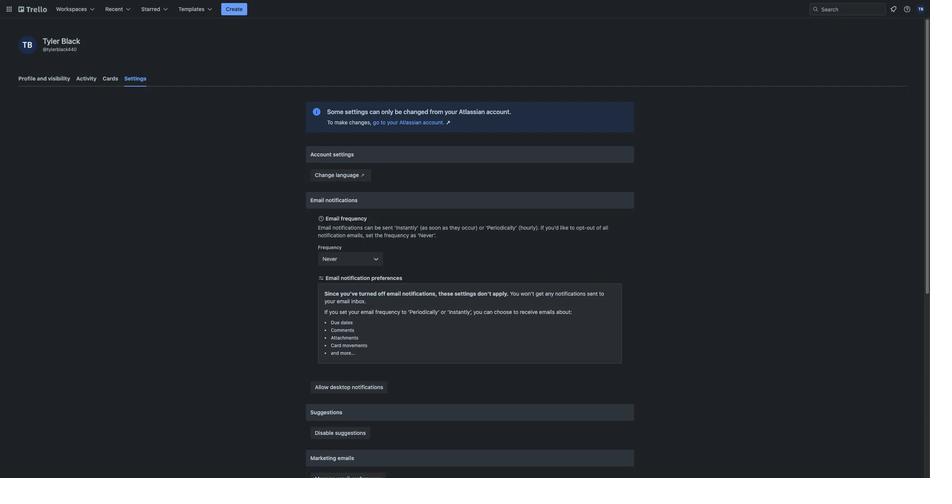 Task type: vqa. For each thing, say whether or not it's contained in the screenshot.
Bob Builder (bobbuilder40) image
no



Task type: locate. For each thing, give the bounding box(es) containing it.
0 vertical spatial as
[[443, 224, 448, 231]]

1 vertical spatial emails
[[338, 455, 354, 461]]

1 horizontal spatial if
[[541, 224, 544, 231]]

starred
[[141, 6, 160, 12]]

be
[[395, 108, 402, 115], [375, 224, 381, 231]]

2 vertical spatial settings
[[455, 290, 476, 297]]

notification
[[318, 232, 346, 239], [341, 275, 370, 281]]

sent inside you won't get any notifications sent to your email inbox.
[[587, 290, 598, 297]]

can for notifications
[[364, 224, 373, 231]]

0 horizontal spatial you
[[329, 309, 338, 315]]

allow desktop notifications link
[[310, 381, 388, 393]]

and right "profile"
[[37, 75, 47, 82]]

be up 'the'
[[375, 224, 381, 231]]

0 vertical spatial or
[[479, 224, 484, 231]]

you
[[329, 309, 338, 315], [474, 309, 483, 315]]

0 horizontal spatial and
[[37, 75, 47, 82]]

frequency down off
[[376, 309, 400, 315]]

off
[[378, 290, 386, 297]]

'periodically'
[[408, 309, 440, 315]]

due dates comments attachments card movements and more...
[[331, 320, 368, 356]]

set up dates
[[340, 309, 347, 315]]

0 vertical spatial tyler black (tylerblack440) image
[[917, 5, 926, 14]]

your down only
[[387, 119, 398, 126]]

receive
[[520, 309, 538, 315]]

0 vertical spatial emails
[[539, 309, 555, 315]]

email up the frequency
[[318, 224, 331, 231]]

notifications up email frequency
[[326, 197, 358, 203]]

0 horizontal spatial as
[[411, 232, 416, 239]]

frequency up emails,
[[341, 215, 367, 222]]

settings up language
[[333, 151, 354, 158]]

1 horizontal spatial email
[[361, 309, 374, 315]]

'never'.
[[418, 232, 436, 239]]

1 vertical spatial as
[[411, 232, 416, 239]]

more...
[[340, 350, 355, 356]]

as left they
[[443, 224, 448, 231]]

from
[[430, 108, 443, 115]]

1 vertical spatial or
[[441, 309, 446, 315]]

sent inside email notifications can be sent 'instantly' (as soon as they occur) or 'periodically' (hourly). if you'd like to opt-out of all notification emails, set the frequency as 'never'.
[[382, 224, 393, 231]]

0 vertical spatial atlassian
[[459, 108, 485, 115]]

change
[[315, 172, 334, 178]]

suggestions
[[335, 430, 366, 436]]

0 vertical spatial be
[[395, 108, 402, 115]]

email up since at the left bottom
[[326, 275, 340, 281]]

back to home image
[[18, 3, 47, 15]]

if
[[541, 224, 544, 231], [325, 309, 328, 315]]

1 vertical spatial tyler black (tylerblack440) image
[[18, 36, 37, 54]]

notifications,
[[402, 290, 437, 297]]

language
[[336, 172, 359, 178]]

as
[[443, 224, 448, 231], [411, 232, 416, 239]]

1 vertical spatial frequency
[[384, 232, 409, 239]]

profile and visibility
[[18, 75, 70, 82]]

1 vertical spatial can
[[364, 224, 373, 231]]

email for email frequency
[[326, 215, 340, 222]]

tyler
[[43, 37, 60, 45]]

you up due
[[329, 309, 338, 315]]

marketing emails
[[310, 455, 354, 461]]

starred button
[[137, 3, 172, 15]]

0 horizontal spatial set
[[340, 309, 347, 315]]

1 horizontal spatial account.
[[487, 108, 511, 115]]

create
[[226, 6, 243, 12]]

email for off
[[387, 290, 401, 297]]

notification up you've
[[341, 275, 370, 281]]

won't
[[521, 290, 534, 297]]

notifications right desktop
[[352, 384, 383, 390]]

1 vertical spatial account.
[[423, 119, 445, 126]]

emails left about:
[[539, 309, 555, 315]]

email
[[310, 197, 324, 203], [326, 215, 340, 222], [318, 224, 331, 231], [326, 275, 340, 281]]

profile
[[18, 75, 36, 82]]

email right off
[[387, 290, 401, 297]]

settings
[[345, 108, 368, 115], [333, 151, 354, 158], [455, 290, 476, 297]]

email notifications
[[310, 197, 358, 203]]

settings up changes,
[[345, 108, 368, 115]]

emails
[[539, 309, 555, 315], [338, 455, 354, 461]]

can up the go
[[370, 108, 380, 115]]

change language link
[[310, 169, 371, 181]]

1 vertical spatial be
[[375, 224, 381, 231]]

0 vertical spatial if
[[541, 224, 544, 231]]

emails right marketing
[[338, 455, 354, 461]]

1 vertical spatial settings
[[333, 151, 354, 158]]

1 horizontal spatial atlassian
[[459, 108, 485, 115]]

1 horizontal spatial and
[[331, 350, 339, 356]]

2 vertical spatial email
[[361, 309, 374, 315]]

0 horizontal spatial sent
[[382, 224, 393, 231]]

set left 'the'
[[366, 232, 374, 239]]

atlassian down changed at left top
[[400, 119, 422, 126]]

can inside email notifications can be sent 'instantly' (as soon as they occur) or 'periodically' (hourly). if you'd like to opt-out of all notification emails, set the frequency as 'never'.
[[364, 224, 373, 231]]

(hourly).
[[519, 224, 540, 231]]

set inside email notifications can be sent 'instantly' (as soon as they occur) or 'periodically' (hourly). if you'd like to opt-out of all notification emails, set the frequency as 'never'.
[[366, 232, 374, 239]]

movements
[[343, 343, 368, 348]]

0 notifications image
[[889, 5, 898, 14]]

can down email frequency
[[364, 224, 373, 231]]

1 horizontal spatial or
[[479, 224, 484, 231]]

tyler black (tylerblack440) image right open information menu image
[[917, 5, 926, 14]]

account settings
[[310, 151, 354, 158]]

go
[[373, 119, 379, 126]]

activity
[[76, 75, 97, 82]]

settings
[[124, 75, 147, 82]]

apply.
[[493, 290, 509, 297]]

1 horizontal spatial as
[[443, 224, 448, 231]]

Search field
[[819, 3, 886, 15]]

notification up the frequency
[[318, 232, 346, 239]]

workspaces button
[[52, 3, 99, 15]]

0 horizontal spatial atlassian
[[400, 119, 422, 126]]

1 horizontal spatial sent
[[587, 290, 598, 297]]

or inside email notifications can be sent 'instantly' (as soon as they occur) or 'periodically' (hourly). if you'd like to opt-out of all notification emails, set the frequency as 'never'.
[[479, 224, 484, 231]]

email down email notifications
[[326, 215, 340, 222]]

search image
[[813, 6, 819, 12]]

atlassian right 'from'
[[459, 108, 485, 115]]

and down card
[[331, 350, 339, 356]]

your down since at the left bottom
[[325, 298, 335, 305]]

be inside email notifications can be sent 'instantly' (as soon as they occur) or 'periodically' (hourly). if you'd like to opt-out of all notification emails, set the frequency as 'never'.
[[375, 224, 381, 231]]

0 vertical spatial settings
[[345, 108, 368, 115]]

0 horizontal spatial account.
[[423, 119, 445, 126]]

notifications up about:
[[556, 290, 586, 297]]

atlassian
[[459, 108, 485, 115], [400, 119, 422, 126]]

never
[[323, 256, 337, 262]]

as down 'instantly'
[[411, 232, 416, 239]]

notifications inside email notifications can be sent 'instantly' (as soon as they occur) or 'periodically' (hourly). if you'd like to opt-out of all notification emails, set the frequency as 'never'.
[[333, 224, 363, 231]]

tyler black (tylerblack440) image
[[917, 5, 926, 14], [18, 36, 37, 54]]

notifications down email frequency
[[333, 224, 363, 231]]

1 horizontal spatial tyler black (tylerblack440) image
[[917, 5, 926, 14]]

if down since at the left bottom
[[325, 309, 328, 315]]

email inside email notifications can be sent 'instantly' (as soon as they occur) or 'periodically' (hourly). if you'd like to opt-out of all notification emails, set the frequency as 'never'.
[[318, 224, 331, 231]]

1 vertical spatial sent
[[587, 290, 598, 297]]

these
[[439, 290, 453, 297]]

cards
[[103, 75, 118, 82]]

changed
[[404, 108, 428, 115]]

1 vertical spatial email
[[337, 298, 350, 305]]

email down you've
[[337, 298, 350, 305]]

1 horizontal spatial set
[[366, 232, 374, 239]]

0 vertical spatial sent
[[382, 224, 393, 231]]

only
[[381, 108, 394, 115]]

turned
[[359, 290, 377, 297]]

0 horizontal spatial if
[[325, 309, 328, 315]]

recent
[[105, 6, 123, 12]]

be right only
[[395, 108, 402, 115]]

if left you'd
[[541, 224, 544, 231]]

comments
[[331, 327, 354, 333]]

1 horizontal spatial you
[[474, 309, 483, 315]]

or left 'instantly',
[[441, 309, 446, 315]]

email
[[387, 290, 401, 297], [337, 298, 350, 305], [361, 309, 374, 315]]

'instantly'
[[395, 224, 419, 231]]

you'd
[[546, 224, 559, 231]]

2 horizontal spatial email
[[387, 290, 401, 297]]

2 you from the left
[[474, 309, 483, 315]]

notifications
[[326, 197, 358, 203], [333, 224, 363, 231], [556, 290, 586, 297], [352, 384, 383, 390]]

1 vertical spatial and
[[331, 350, 339, 356]]

0 horizontal spatial email
[[337, 298, 350, 305]]

or right the occur)
[[479, 224, 484, 231]]

any
[[545, 290, 554, 297]]

settings left don't
[[455, 290, 476, 297]]

1 vertical spatial set
[[340, 309, 347, 315]]

to inside you won't get any notifications sent to your email inbox.
[[599, 290, 604, 297]]

don't
[[478, 290, 492, 297]]

email inside you won't get any notifications sent to your email inbox.
[[337, 298, 350, 305]]

your inside you won't get any notifications sent to your email inbox.
[[325, 298, 335, 305]]

to make changes,
[[327, 119, 373, 126]]

1 horizontal spatial be
[[395, 108, 402, 115]]

0 horizontal spatial be
[[375, 224, 381, 231]]

visibility
[[48, 75, 70, 82]]

out
[[587, 224, 595, 231]]

0 vertical spatial set
[[366, 232, 374, 239]]

email for email notification preferences
[[326, 275, 340, 281]]

set
[[366, 232, 374, 239], [340, 309, 347, 315]]

tyler black (tylerblack440) image left @
[[18, 36, 37, 54]]

0 vertical spatial notification
[[318, 232, 346, 239]]

0 vertical spatial email
[[387, 290, 401, 297]]

email notification preferences
[[326, 275, 402, 281]]

email down inbox.
[[361, 309, 374, 315]]

email down change at top
[[310, 197, 324, 203]]

0 vertical spatial can
[[370, 108, 380, 115]]

some
[[327, 108, 344, 115]]

0 horizontal spatial tyler black (tylerblack440) image
[[18, 36, 37, 54]]

disable suggestions link
[[310, 427, 371, 439]]

your
[[445, 108, 458, 115], [387, 119, 398, 126], [325, 298, 335, 305], [349, 309, 360, 315]]

you right 'instantly',
[[474, 309, 483, 315]]

due
[[331, 320, 340, 326]]

frequency down 'instantly'
[[384, 232, 409, 239]]

can left the choose
[[484, 309, 493, 315]]

1 vertical spatial atlassian
[[400, 119, 422, 126]]

1 vertical spatial notification
[[341, 275, 370, 281]]

0 horizontal spatial emails
[[338, 455, 354, 461]]

0 vertical spatial and
[[37, 75, 47, 82]]



Task type: describe. For each thing, give the bounding box(es) containing it.
make
[[335, 119, 348, 126]]

email for email notifications
[[310, 197, 324, 203]]

choose
[[494, 309, 512, 315]]

and inside "due dates comments attachments card movements and more..."
[[331, 350, 339, 356]]

'periodically'
[[486, 224, 517, 231]]

all
[[603, 224, 608, 231]]

notifications inside allow desktop notifications link
[[352, 384, 383, 390]]

0 vertical spatial frequency
[[341, 215, 367, 222]]

you won't get any notifications sent to your email inbox.
[[325, 290, 604, 305]]

about:
[[557, 309, 572, 315]]

allow desktop notifications
[[315, 384, 383, 390]]

change language
[[315, 172, 359, 178]]

settings for some
[[345, 108, 368, 115]]

recent button
[[101, 3, 135, 15]]

sm image
[[359, 171, 367, 179]]

@
[[43, 47, 47, 52]]

changes,
[[349, 119, 372, 126]]

some settings can only be changed from your atlassian account.
[[327, 108, 511, 115]]

preferences
[[372, 275, 402, 281]]

account
[[310, 151, 332, 158]]

notifications inside you won't get any notifications sent to your email inbox.
[[556, 290, 586, 297]]

email notifications can be sent 'instantly' (as soon as they occur) or 'periodically' (hourly). if you'd like to opt-out of all notification emails, set the frequency as 'never'.
[[318, 224, 608, 239]]

activity link
[[76, 72, 97, 85]]

go to your atlassian account.
[[373, 119, 445, 126]]

of
[[597, 224, 602, 231]]

suggestions
[[310, 409, 343, 416]]

1 vertical spatial if
[[325, 309, 328, 315]]

can for settings
[[370, 108, 380, 115]]

occur)
[[462, 224, 478, 231]]

tyler black @ tylerblack440
[[43, 37, 80, 52]]

frequency
[[318, 245, 342, 250]]

inbox.
[[351, 298, 366, 305]]

get
[[536, 290, 544, 297]]

notification inside email notifications can be sent 'instantly' (as soon as they occur) or 'periodically' (hourly). if you'd like to opt-out of all notification emails, set the frequency as 'never'.
[[318, 232, 346, 239]]

like
[[560, 224, 569, 231]]

to inside email notifications can be sent 'instantly' (as soon as they occur) or 'periodically' (hourly). if you'd like to opt-out of all notification emails, set the frequency as 'never'.
[[570, 224, 575, 231]]

templates button
[[174, 3, 217, 15]]

the
[[375, 232, 383, 239]]

disable suggestions
[[315, 430, 366, 436]]

if you set your email frequency to 'periodically' or 'instantly', you can choose to receive emails about:
[[325, 309, 572, 315]]

since you've turned off email notifications, these settings don't apply.
[[325, 290, 509, 297]]

tyler black (tylerblack440) image inside 'primary' element
[[917, 5, 926, 14]]

open information menu image
[[904, 5, 911, 13]]

primary element
[[0, 0, 930, 18]]

profile and visibility link
[[18, 72, 70, 85]]

your down inbox.
[[349, 309, 360, 315]]

allow
[[315, 384, 329, 390]]

0 vertical spatial account.
[[487, 108, 511, 115]]

attachments
[[331, 335, 358, 341]]

email for email notifications can be sent 'instantly' (as soon as they occur) or 'periodically' (hourly). if you'd like to opt-out of all notification emails, set the frequency as 'never'.
[[318, 224, 331, 231]]

cards link
[[103, 72, 118, 85]]

frequency inside email notifications can be sent 'instantly' (as soon as they occur) or 'periodically' (hourly). if you'd like to opt-out of all notification emails, set the frequency as 'never'.
[[384, 232, 409, 239]]

tylerblack440
[[47, 47, 77, 52]]

templates
[[179, 6, 205, 12]]

email for your
[[361, 309, 374, 315]]

create button
[[221, 3, 247, 15]]

soon
[[429, 224, 441, 231]]

they
[[450, 224, 460, 231]]

card
[[331, 343, 341, 348]]

black
[[61, 37, 80, 45]]

opt-
[[577, 224, 587, 231]]

go to your atlassian account. link
[[373, 119, 452, 126]]

1 you from the left
[[329, 309, 338, 315]]

settings for account
[[333, 151, 354, 158]]

desktop
[[330, 384, 351, 390]]

if inside email notifications can be sent 'instantly' (as soon as they occur) or 'periodically' (hourly). if you'd like to opt-out of all notification emails, set the frequency as 'never'.
[[541, 224, 544, 231]]

you've
[[340, 290, 358, 297]]

since
[[325, 290, 339, 297]]

dates
[[341, 320, 353, 326]]

0 horizontal spatial or
[[441, 309, 446, 315]]

to
[[327, 119, 333, 126]]

settings link
[[124, 72, 147, 87]]

workspaces
[[56, 6, 87, 12]]

you
[[510, 290, 519, 297]]

1 horizontal spatial emails
[[539, 309, 555, 315]]

(as
[[420, 224, 428, 231]]

your right 'from'
[[445, 108, 458, 115]]

marketing
[[310, 455, 336, 461]]

2 vertical spatial can
[[484, 309, 493, 315]]

2 vertical spatial frequency
[[376, 309, 400, 315]]

disable
[[315, 430, 334, 436]]

'instantly',
[[448, 309, 472, 315]]

emails,
[[347, 232, 364, 239]]

email frequency
[[326, 215, 367, 222]]



